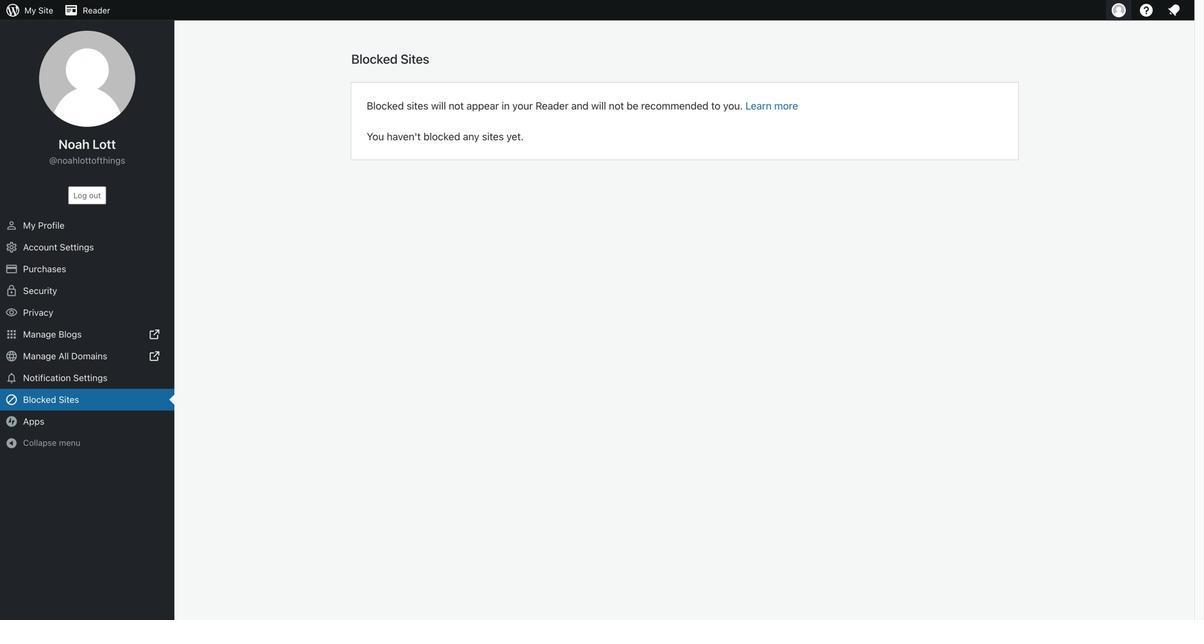 Task type: describe. For each thing, give the bounding box(es) containing it.
you
[[367, 130, 384, 143]]

blocked sites
[[351, 51, 429, 66]]

manage all domains link
[[0, 346, 174, 367]]

learn more link
[[746, 100, 798, 112]]

@
[[49, 155, 57, 166]]

purchases link
[[0, 258, 174, 280]]

notification
[[23, 373, 71, 383]]

be
[[627, 100, 638, 112]]

my for my profile
[[23, 220, 36, 231]]

account
[[23, 242, 57, 253]]

reader inside blocked sites main content
[[536, 100, 569, 112]]

0 horizontal spatial reader
[[83, 5, 110, 15]]

manage all domains
[[23, 351, 107, 362]]

profile
[[38, 220, 65, 231]]

more
[[774, 100, 798, 112]]

learn
[[746, 100, 772, 112]]

notification settings link
[[0, 367, 174, 389]]

noah lott @ noahlottofthings
[[49, 137, 125, 166]]

purchases
[[23, 264, 66, 274]]

notification settings
[[23, 373, 107, 383]]

account settings
[[23, 242, 94, 253]]

blocked sites main content
[[351, 51, 1018, 160]]

site
[[38, 5, 53, 15]]

you haven't blocked any sites yet.
[[367, 130, 524, 143]]

apps image
[[5, 328, 18, 341]]

privacy
[[23, 307, 53, 318]]

to
[[711, 100, 721, 112]]

blocked sites will not appear in your reader and will not be recommended to you. learn more
[[367, 100, 798, 112]]

1 will from the left
[[431, 100, 446, 112]]

collapse menu
[[23, 438, 80, 448]]

security
[[23, 286, 57, 296]]

lock image
[[5, 285, 18, 298]]

2 not from the left
[[609, 100, 624, 112]]

block image
[[5, 394, 18, 407]]

my site
[[24, 5, 53, 15]]

recommended
[[641, 100, 709, 112]]

apps
[[23, 416, 44, 427]]

privacy link
[[0, 302, 174, 324]]

security link
[[0, 280, 174, 302]]

yet.
[[507, 130, 524, 143]]

log out
[[73, 191, 101, 200]]

my site link
[[0, 0, 58, 21]]

language image
[[5, 350, 18, 363]]

blogs
[[59, 329, 82, 340]]

menu
[[59, 438, 80, 448]]

1 vertical spatial sites
[[482, 130, 504, 143]]



Task type: vqa. For each thing, say whether or not it's contained in the screenshot.
Reader to the top
yes



Task type: locate. For each thing, give the bounding box(es) containing it.
my
[[24, 5, 36, 15], [23, 220, 36, 231]]

manage up notification
[[23, 351, 56, 362]]

blocked sites link
[[0, 389, 174, 411]]

blocked
[[424, 130, 460, 143]]

person image
[[5, 219, 18, 232]]

credit_card image
[[5, 263, 18, 276]]

will right and
[[591, 100, 606, 112]]

settings inside 'notification settings' link
[[73, 373, 107, 383]]

settings down my profile link
[[60, 242, 94, 253]]

my profile link
[[0, 215, 174, 237]]

0 horizontal spatial sites
[[407, 100, 428, 112]]

my profile image
[[1112, 3, 1126, 17]]

reader right site
[[83, 5, 110, 15]]

manage blogs
[[23, 329, 82, 340]]

manage for manage blogs
[[23, 329, 56, 340]]

my for my site
[[24, 5, 36, 15]]

out
[[89, 191, 101, 200]]

1 horizontal spatial not
[[609, 100, 624, 112]]

not
[[449, 100, 464, 112], [609, 100, 624, 112]]

1 vertical spatial settings
[[73, 373, 107, 383]]

1 horizontal spatial blocked
[[367, 100, 404, 112]]

settings
[[60, 242, 94, 253], [73, 373, 107, 383]]

sites
[[407, 100, 428, 112], [482, 130, 504, 143]]

all
[[59, 351, 69, 362]]

sites up haven't
[[407, 100, 428, 112]]

blocked up you on the left of the page
[[367, 100, 404, 112]]

2 manage from the top
[[23, 351, 56, 362]]

1 vertical spatial blocked
[[23, 395, 56, 405]]

0 horizontal spatial not
[[449, 100, 464, 112]]

settings for notification settings
[[73, 373, 107, 383]]

log out button
[[68, 187, 106, 205]]

settings down domains
[[73, 373, 107, 383]]

1 horizontal spatial sites
[[482, 130, 504, 143]]

1 vertical spatial my
[[23, 220, 36, 231]]

domains
[[71, 351, 107, 362]]

log
[[73, 191, 87, 200]]

in
[[502, 100, 510, 112]]

0 vertical spatial reader
[[83, 5, 110, 15]]

2 will from the left
[[591, 100, 606, 112]]

noah
[[59, 137, 90, 152]]

manage blogs link
[[0, 324, 174, 346]]

account settings link
[[0, 237, 174, 258]]

visibility image
[[5, 306, 18, 319]]

apps link
[[0, 411, 174, 433]]

0 vertical spatial blocked
[[367, 100, 404, 112]]

will up blocked
[[431, 100, 446, 112]]

my profile
[[23, 220, 65, 231]]

blocked for blocked sites
[[23, 395, 56, 405]]

blocked inside blocked sites link
[[23, 395, 56, 405]]

manage your notifications image
[[1166, 3, 1182, 18]]

my left site
[[24, 5, 36, 15]]

my right "person" icon
[[23, 220, 36, 231]]

lott
[[93, 137, 116, 152]]

0 vertical spatial sites
[[407, 100, 428, 112]]

your
[[512, 100, 533, 112]]

help image
[[1139, 3, 1154, 18]]

manage for manage all domains
[[23, 351, 56, 362]]

settings for account settings
[[60, 242, 94, 253]]

not left be
[[609, 100, 624, 112]]

sites right any
[[482, 130, 504, 143]]

0 vertical spatial manage
[[23, 329, 56, 340]]

1 vertical spatial reader
[[536, 100, 569, 112]]

notifications image
[[5, 372, 18, 385]]

0 horizontal spatial blocked
[[23, 395, 56, 405]]

blocked
[[367, 100, 404, 112], [23, 395, 56, 405]]

manage
[[23, 329, 56, 340], [23, 351, 56, 362]]

manage down privacy
[[23, 329, 56, 340]]

noah lott image
[[39, 31, 135, 127]]

sites
[[59, 395, 79, 405]]

reader left and
[[536, 100, 569, 112]]

appear
[[467, 100, 499, 112]]

1 manage from the top
[[23, 329, 56, 340]]

you.
[[723, 100, 743, 112]]

haven't
[[387, 130, 421, 143]]

will
[[431, 100, 446, 112], [591, 100, 606, 112]]

blocked sites
[[23, 395, 79, 405]]

blocked up "apps"
[[23, 395, 56, 405]]

noahlottofthings
[[57, 155, 125, 166]]

0 vertical spatial my
[[24, 5, 36, 15]]

collapse menu link
[[0, 433, 174, 454]]

0 horizontal spatial will
[[431, 100, 446, 112]]

blocked inside blocked sites main content
[[367, 100, 404, 112]]

collapse
[[23, 438, 57, 448]]

blocked for blocked sites will not appear in your reader and will not be recommended to you. learn more
[[367, 100, 404, 112]]

settings image
[[5, 241, 18, 254]]

1 not from the left
[[449, 100, 464, 112]]

0 vertical spatial settings
[[60, 242, 94, 253]]

1 horizontal spatial reader
[[536, 100, 569, 112]]

reader
[[83, 5, 110, 15], [536, 100, 569, 112]]

settings inside account settings link
[[60, 242, 94, 253]]

1 vertical spatial manage
[[23, 351, 56, 362]]

not left the appear
[[449, 100, 464, 112]]

and
[[571, 100, 589, 112]]

reader link
[[58, 0, 115, 21]]

1 horizontal spatial will
[[591, 100, 606, 112]]

any
[[463, 130, 479, 143]]



